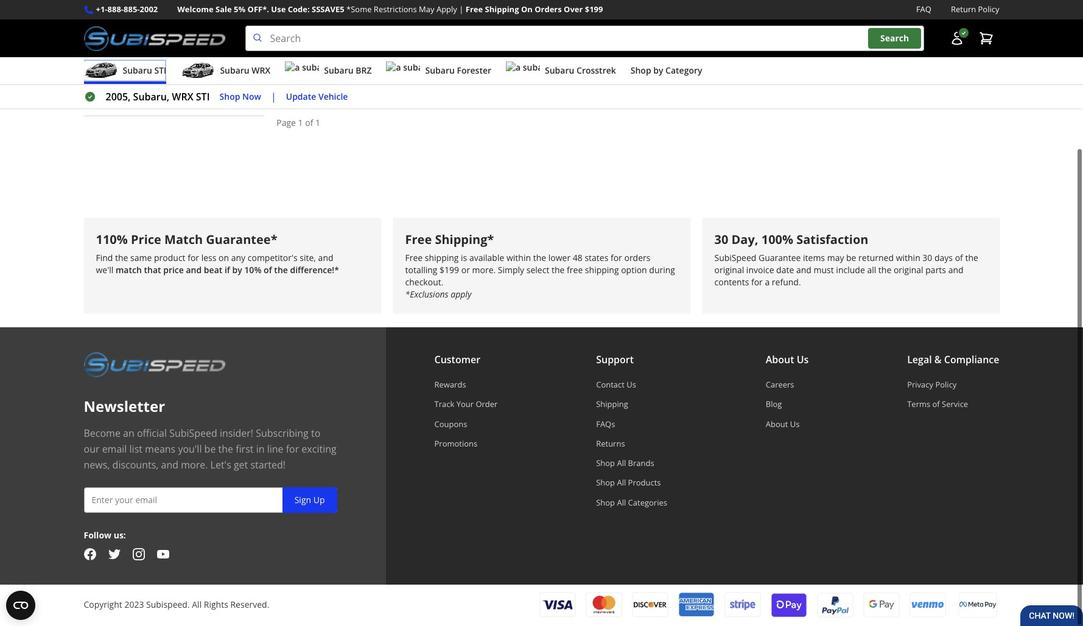 Task type: locate. For each thing, give the bounding box(es) containing it.
0 horizontal spatial price
[[84, 23, 105, 35]]

0 vertical spatial subispeed logo image
[[84, 26, 226, 52]]

sale
[[216, 4, 232, 15]]

0 vertical spatial 30
[[714, 232, 728, 248]]

1 1 from the left
[[298, 117, 303, 129]]

0 horizontal spatial policy
[[935, 380, 957, 391]]

categories
[[628, 498, 667, 509]]

1 horizontal spatial wrx
[[252, 65, 270, 77]]

2 within from the left
[[896, 253, 920, 264]]

0 horizontal spatial more.
[[181, 459, 208, 472]]

vehicle inside button
[[318, 91, 348, 103]]

match
[[164, 232, 203, 248]]

sti down a subaru wrx thumbnail image
[[196, 91, 210, 104]]

subaru for subaru sti
[[123, 65, 152, 77]]

0 vertical spatial subispeed
[[714, 253, 756, 264]]

| right apply
[[459, 4, 464, 15]]

policy up terms of service "link"
[[935, 380, 957, 391]]

and up difference!* at the left top
[[318, 253, 333, 264]]

1 right "page" in the top of the page
[[298, 117, 303, 129]]

contents
[[714, 277, 749, 289]]

you'll
[[178, 443, 202, 457]]

subaru up min text box at the top of the page
[[123, 65, 152, 77]]

0 horizontal spatial to
[[311, 427, 320, 441]]

1 down update vehicle button
[[315, 117, 320, 129]]

page 1 of 1
[[277, 117, 320, 129]]

subaru crosstrek button
[[506, 60, 616, 85]]

$199 inside free shipping* free shipping is available within the lower 48 states for orders totalling $199 or more. simply select the free shipping option during checkout. *exclusions apply
[[440, 265, 459, 276]]

for left your
[[652, 73, 665, 86]]

0 vertical spatial more.
[[472, 265, 496, 276]]

0 vertical spatial us
[[797, 354, 809, 367]]

1 horizontal spatial shipping
[[596, 400, 628, 411]]

0 vertical spatial be
[[846, 253, 856, 264]]

track your order link
[[434, 400, 498, 411]]

only
[[277, 30, 296, 42]]

be up let's
[[204, 443, 216, 457]]

more. inside become an official subispeed insider! subscribing to our email list means you'll be the first in line for exciting news, discounts, and more. let's get started!
[[181, 459, 208, 472]]

within inside the 30 day, 100% satisfaction subispeed guarantee items may be returned within 30 days of the original invoice date and must include all the original parts and contents for a refund.
[[896, 253, 920, 264]]

of right days
[[955, 253, 963, 264]]

price inside dropdown button
[[84, 23, 105, 35]]

all down shop all brands
[[617, 478, 626, 489]]

compliance
[[944, 354, 999, 367]]

careers link
[[766, 380, 809, 391]]

shipping left is
[[425, 253, 459, 264]]

original down "returned"
[[894, 265, 923, 276]]

0 horizontal spatial 1
[[298, 117, 303, 129]]

the inside 'find the same product for less on any competitor's site, and we'll'
[[115, 253, 128, 264]]

30
[[714, 232, 728, 248], [923, 253, 932, 264]]

1 vertical spatial us
[[627, 380, 636, 391]]

subaru left the "forester"
[[425, 65, 455, 77]]

$199 left the "or"
[[440, 265, 459, 276]]

1 horizontal spatial be
[[846, 253, 856, 264]]

be up include
[[846, 253, 856, 264]]

max
[[160, 64, 178, 76]]

more. down available
[[472, 265, 496, 276]]

by left your
[[653, 65, 663, 77]]

1 vertical spatial policy
[[935, 380, 957, 391]]

of
[[305, 117, 313, 129], [955, 253, 963, 264], [264, 265, 272, 276], [932, 400, 940, 411]]

0 vertical spatial |
[[459, 4, 464, 15]]

sti inside dropdown button
[[154, 65, 166, 77]]

shipping down states
[[585, 265, 619, 276]]

0 horizontal spatial $199
[[440, 265, 459, 276]]

0 vertical spatial to
[[347, 30, 356, 42]]

all down shop all products
[[617, 498, 626, 509]]

0 vertical spatial price
[[84, 23, 105, 35]]

for right states
[[611, 253, 622, 264]]

888-
[[107, 4, 124, 15]]

vehicle down subaru brz dropdown button in the left of the page
[[318, 91, 348, 103]]

us for contact us link
[[627, 380, 636, 391]]

for right line
[[286, 443, 299, 457]]

policy
[[978, 4, 999, 15], [935, 380, 957, 391]]

day,
[[731, 232, 758, 248]]

1 horizontal spatial vehicle
[[373, 30, 402, 42]]

parts right no
[[556, 73, 579, 86]]

results
[[284, 4, 312, 16]]

parts
[[556, 73, 579, 86], [926, 265, 946, 276]]

5 subaru from the left
[[545, 65, 574, 77]]

2 original from the left
[[894, 265, 923, 276]]

1 vertical spatial more.
[[181, 459, 208, 472]]

1 subaru from the left
[[123, 65, 152, 77]]

2 vertical spatial us
[[790, 419, 800, 430]]

0 horizontal spatial shipping
[[425, 253, 459, 264]]

now
[[242, 91, 261, 103]]

1 vertical spatial about
[[766, 419, 788, 430]]

subispeed up you'll
[[169, 427, 217, 441]]

sti
[[154, 65, 166, 77], [196, 91, 210, 104]]

shop by category button
[[631, 60, 702, 85]]

returns
[[596, 439, 625, 450]]

all for brands
[[617, 458, 626, 469]]

may
[[827, 253, 844, 264]]

shop for shop all categories
[[596, 498, 615, 509]]

|
[[459, 4, 464, 15], [271, 91, 276, 104]]

paypal image
[[817, 593, 853, 619]]

all
[[617, 458, 626, 469], [617, 478, 626, 489], [617, 498, 626, 509], [192, 600, 202, 611]]

or
[[461, 265, 470, 276]]

within right "returned"
[[896, 253, 920, 264]]

price button
[[84, 20, 264, 39]]

shop down returns
[[596, 458, 615, 469]]

facebook logo image
[[84, 549, 96, 561]]

1 vertical spatial to
[[311, 427, 320, 441]]

2 subaru from the left
[[220, 65, 249, 77]]

0 horizontal spatial 30
[[714, 232, 728, 248]]

0 vertical spatial vehicle
[[373, 30, 402, 42]]

original up contents
[[714, 265, 744, 276]]

find the same product for less on any competitor's site, and we'll
[[96, 253, 333, 276]]

1 vertical spatial parts
[[926, 265, 946, 276]]

0 horizontal spatial parts
[[556, 73, 579, 86]]

sti up 2005, subaru, wrx sti
[[154, 65, 166, 77]]

1 horizontal spatial original
[[894, 265, 923, 276]]

shoppay image
[[770, 593, 807, 619]]

min
[[84, 64, 99, 76]]

shop down shop all products
[[596, 498, 615, 509]]

1 horizontal spatial subispeed
[[714, 253, 756, 264]]

$199 right over
[[585, 4, 603, 15]]

&
[[934, 354, 942, 367]]

subispeed
[[714, 253, 756, 264], [169, 427, 217, 441]]

shop left now
[[219, 91, 240, 103]]

subispeed logo image up newsletter
[[84, 353, 226, 378]]

| right now
[[271, 91, 276, 104]]

track your order
[[434, 400, 498, 411]]

crosstrek
[[577, 65, 616, 77]]

subispeed logo image down 2002 on the left top of the page
[[84, 26, 226, 52]]

shop left your
[[631, 65, 651, 77]]

subaru left are
[[545, 65, 574, 77]]

1 subispeed logo image from the top
[[84, 26, 226, 52]]

30 left day,
[[714, 232, 728, 248]]

shop down shop all brands
[[596, 478, 615, 489]]

if
[[225, 265, 230, 276]]

1 vertical spatial about us
[[766, 419, 800, 430]]

0 vertical spatial by
[[653, 65, 663, 77]]

subaru crosstrek
[[545, 65, 616, 77]]

the up select
[[533, 253, 546, 264]]

more. down you'll
[[181, 459, 208, 472]]

off*.
[[248, 4, 269, 15]]

shipping down contact
[[596, 400, 628, 411]]

0 horizontal spatial sti
[[154, 65, 166, 77]]

us up shipping link
[[627, 380, 636, 391]]

about us up careers link
[[766, 354, 809, 367]]

by
[[653, 65, 663, 77], [232, 265, 242, 276]]

a subaru crosstrek thumbnail image image
[[506, 62, 540, 80]]

by right if
[[232, 265, 242, 276]]

subaru wrx
[[220, 65, 270, 77]]

2 about from the top
[[766, 419, 788, 430]]

0 vertical spatial wrx
[[252, 65, 270, 77]]

over
[[564, 4, 583, 15]]

and down days
[[948, 265, 963, 276]]

for left 'less'
[[188, 253, 199, 264]]

1 vertical spatial $199
[[440, 265, 459, 276]]

price down +1-
[[84, 23, 105, 35]]

and down means
[[161, 459, 178, 472]]

to up 'exciting' on the left bottom of the page
[[311, 427, 320, 441]]

original
[[714, 265, 744, 276], [894, 265, 923, 276]]

follow
[[84, 530, 111, 542]]

simply
[[498, 265, 524, 276]]

1 within from the left
[[506, 253, 531, 264]]

wrx down maximum slider
[[252, 65, 270, 77]]

all left rights
[[192, 600, 202, 611]]

our
[[84, 443, 100, 457]]

1 horizontal spatial |
[[459, 4, 464, 15]]

30 left days
[[923, 253, 932, 264]]

0 horizontal spatial within
[[506, 253, 531, 264]]

a
[[765, 277, 770, 289]]

subaru up reset
[[220, 65, 249, 77]]

1 horizontal spatial to
[[347, 30, 356, 42]]

0 horizontal spatial by
[[232, 265, 242, 276]]

1 vertical spatial vehicle
[[318, 91, 348, 103]]

1 horizontal spatial shipping
[[585, 265, 619, 276]]

brz
[[356, 65, 372, 77]]

1 horizontal spatial more.
[[472, 265, 496, 276]]

0 horizontal spatial vehicle
[[318, 91, 348, 103]]

subaru for subaru brz
[[324, 65, 353, 77]]

us
[[797, 354, 809, 367], [627, 380, 636, 391], [790, 419, 800, 430]]

googlepay image
[[863, 593, 899, 619]]

and left beat
[[186, 265, 202, 276]]

stripe image
[[724, 593, 761, 619]]

subispeed logo image
[[84, 26, 226, 52], [84, 353, 226, 378]]

5%
[[234, 4, 245, 15]]

for inside free shipping* free shipping is available within the lower 48 states for orders totalling $199 or more. simply select the free shipping option during checkout. *exclusions apply
[[611, 253, 622, 264]]

contact
[[596, 380, 625, 391]]

for
[[652, 73, 665, 86], [188, 253, 199, 264], [611, 253, 622, 264], [751, 277, 763, 289], [286, 443, 299, 457]]

1 horizontal spatial price
[[131, 232, 161, 248]]

shop inside dropdown button
[[631, 65, 651, 77]]

must
[[814, 265, 834, 276]]

follow us:
[[84, 530, 126, 542]]

policy right the return
[[978, 4, 999, 15]]

1 vertical spatial |
[[271, 91, 276, 104]]

parts down days
[[926, 265, 946, 276]]

legal
[[907, 354, 932, 367]]

page
[[277, 117, 296, 129]]

0 horizontal spatial be
[[204, 443, 216, 457]]

110%
[[96, 232, 128, 248]]

1 vertical spatial be
[[204, 443, 216, 457]]

1 horizontal spatial by
[[653, 65, 663, 77]]

match
[[116, 265, 142, 276]]

for inside the 30 day, 100% satisfaction subispeed guarantee items may be returned within 30 days of the original invoice date and must include all the original parts and contents for a refund.
[[751, 277, 763, 289]]

within up simply
[[506, 253, 531, 264]]

0 vertical spatial about us
[[766, 354, 809, 367]]

1 horizontal spatial within
[[896, 253, 920, 264]]

a subaru brz thumbnail image image
[[285, 62, 319, 80]]

welcome
[[177, 4, 213, 15]]

us for about us link
[[790, 419, 800, 430]]

1 vertical spatial 30
[[923, 253, 932, 264]]

+1-888-885-2002 link
[[96, 4, 158, 17]]

1 vertical spatial subispeed logo image
[[84, 353, 226, 378]]

1 vertical spatial wrx
[[172, 91, 193, 104]]

reserved.
[[230, 600, 269, 611]]

faqs
[[596, 419, 615, 430]]

the inside become an official subispeed insider! subscribing to our email list means you'll be the first in line for exciting news, discounts, and more. let's get started!
[[218, 443, 233, 457]]

3 subaru from the left
[[324, 65, 353, 77]]

0 horizontal spatial original
[[714, 265, 744, 276]]

0 vertical spatial sti
[[154, 65, 166, 77]]

the down competitor's
[[274, 265, 288, 276]]

vehicle right my
[[373, 30, 402, 42]]

sign up button
[[282, 488, 337, 514]]

us down 'blog' 'link' in the right of the page
[[790, 419, 800, 430]]

line
[[267, 443, 283, 457]]

2023
[[124, 600, 144, 611]]

0 vertical spatial policy
[[978, 4, 999, 15]]

us up careers link
[[797, 354, 809, 367]]

wrx down a subaru wrx thumbnail image
[[172, 91, 193, 104]]

return policy
[[951, 4, 999, 15]]

policy for return policy
[[978, 4, 999, 15]]

more.
[[472, 265, 496, 276], [181, 459, 208, 472]]

about up careers
[[766, 354, 794, 367]]

2 vertical spatial free
[[405, 253, 423, 264]]

shop by category
[[631, 65, 702, 77]]

about down blog
[[766, 419, 788, 430]]

0 vertical spatial about
[[766, 354, 794, 367]]

invoice
[[746, 265, 774, 276]]

product
[[154, 253, 185, 264]]

1 horizontal spatial 1
[[315, 117, 320, 129]]

the up let's
[[218, 443, 233, 457]]

wrx inside dropdown button
[[252, 65, 270, 77]]

and inside become an official subispeed insider! subscribing to our email list means you'll be the first in line for exciting news, discounts, and more. let's get started!
[[161, 459, 178, 472]]

1 vertical spatial shipping
[[585, 265, 619, 276]]

policy inside "return policy" link
[[978, 4, 999, 15]]

4 subaru from the left
[[425, 65, 455, 77]]

1 horizontal spatial parts
[[926, 265, 946, 276]]

legal & compliance
[[907, 354, 999, 367]]

2 1 from the left
[[315, 117, 320, 129]]

a subaru forester thumbnail image image
[[386, 62, 420, 80]]

shipping left "on"
[[485, 4, 519, 15]]

available
[[469, 253, 504, 264]]

select
[[526, 265, 549, 276]]

reset button
[[239, 76, 264, 105]]

1 vertical spatial subispeed
[[169, 427, 217, 441]]

discover image
[[632, 593, 668, 619]]

1 horizontal spatial sti
[[196, 91, 210, 104]]

about us
[[766, 354, 809, 367], [766, 419, 800, 430]]

your
[[668, 73, 689, 86]]

subaru left brz
[[324, 65, 353, 77]]

subispeed inside become an official subispeed insider! subscribing to our email list means you'll be the first in line for exciting news, discounts, and more. let's get started!
[[169, 427, 217, 441]]

0 horizontal spatial subispeed
[[169, 427, 217, 441]]

all left brands
[[617, 458, 626, 469]]

about us down 'blog' 'link' in the right of the page
[[766, 419, 800, 430]]

1 horizontal spatial policy
[[978, 4, 999, 15]]

0 vertical spatial $199
[[585, 4, 603, 15]]

2 subispeed logo image from the top
[[84, 353, 226, 378]]

no
[[540, 73, 553, 86]]

promotions link
[[434, 439, 498, 450]]

to left my
[[347, 30, 356, 42]]

privacy
[[907, 380, 933, 391]]

difference!*
[[290, 265, 339, 276]]

price up the same
[[131, 232, 161, 248]]

0 vertical spatial shipping
[[485, 4, 519, 15]]

subispeed down day,
[[714, 253, 756, 264]]

means
[[145, 443, 175, 457]]

blog
[[766, 400, 782, 411]]

for left a
[[751, 277, 763, 289]]

copyright
[[84, 600, 122, 611]]

the up match
[[115, 253, 128, 264]]



Task type: describe. For each thing, give the bounding box(es) containing it.
items
[[803, 253, 825, 264]]

search
[[880, 33, 909, 45]]

1 about from the top
[[766, 354, 794, 367]]

faq link
[[916, 4, 931, 17]]

to inside become an official subispeed insider! subscribing to our email list means you'll be the first in line for exciting news, discounts, and more. let's get started!
[[311, 427, 320, 441]]

48
[[573, 253, 582, 264]]

forester
[[457, 65, 491, 77]]

by inside dropdown button
[[653, 65, 663, 77]]

subaru forester button
[[386, 60, 491, 85]]

blog link
[[766, 400, 809, 411]]

become an official subispeed insider! subscribing to our email list means you'll be the first in line for exciting news, discounts, and more. let's get started!
[[84, 427, 336, 472]]

shop for shop by category
[[631, 65, 651, 77]]

official
[[137, 427, 167, 441]]

2005,
[[106, 91, 131, 104]]

terms
[[907, 400, 930, 411]]

2002
[[140, 4, 158, 15]]

of right "page" in the top of the page
[[305, 117, 313, 129]]

shop all brands link
[[596, 458, 667, 469]]

1 horizontal spatial $199
[[585, 4, 603, 15]]

less
[[201, 253, 216, 264]]

support
[[596, 354, 634, 367]]

free
[[567, 265, 583, 276]]

newsletter
[[84, 397, 165, 417]]

during
[[649, 265, 675, 276]]

sign up
[[294, 495, 325, 507]]

brands
[[628, 458, 654, 469]]

venmo image
[[909, 593, 946, 619]]

be inside the 30 day, 100% satisfaction subispeed guarantee items may be returned within 30 days of the original invoice date and must include all the original parts and contents for a refund.
[[846, 253, 856, 264]]

started!
[[250, 459, 285, 472]]

option
[[621, 265, 647, 276]]

a subaru sti thumbnail image image
[[84, 62, 118, 80]]

let's
[[210, 459, 231, 472]]

within inside free shipping* free shipping is available within the lower 48 states for orders totalling $199 or more. simply select the free shipping option during checkout. *exclusions apply
[[506, 253, 531, 264]]

1 vertical spatial by
[[232, 265, 242, 276]]

search input field
[[245, 26, 924, 52]]

1 vertical spatial sti
[[196, 91, 210, 104]]

shop for shop all products
[[596, 478, 615, 489]]

shop for shop all brands
[[596, 458, 615, 469]]

that
[[144, 265, 161, 276]]

on
[[521, 4, 533, 15]]

the down lower
[[552, 265, 565, 276]]

0 horizontal spatial |
[[271, 91, 276, 104]]

and down items
[[796, 265, 811, 276]]

totalling
[[405, 265, 437, 276]]

twitter logo image
[[108, 549, 120, 561]]

orders
[[624, 253, 650, 264]]

sssave5
[[312, 4, 344, 15]]

terms of service
[[907, 400, 968, 411]]

shipping*
[[435, 232, 494, 248]]

days
[[934, 253, 953, 264]]

parts inside the 30 day, 100% satisfaction subispeed guarantee items may be returned within 30 days of the original invoice date and must include all the original parts and contents for a refund.
[[926, 265, 946, 276]]

vehicle!
[[731, 73, 765, 86]]

privacy policy link
[[907, 380, 999, 391]]

for inside become an official subispeed insider! subscribing to our email list means you'll be the first in line for exciting news, discounts, and more. let's get started!
[[286, 443, 299, 457]]

minimum slider
[[84, 45, 96, 58]]

site,
[[300, 253, 316, 264]]

amex image
[[678, 593, 714, 619]]

Min text field
[[84, 78, 153, 107]]

us:
[[114, 530, 126, 542]]

lower
[[548, 253, 570, 264]]

the right days
[[965, 253, 978, 264]]

oops! no parts are compatible for your selected vehicle!
[[511, 73, 765, 86]]

more. inside free shipping* free shipping is available within the lower 48 states for orders totalling $199 or more. simply select the free shipping option during checkout. *exclusions apply
[[472, 265, 496, 276]]

track
[[434, 400, 454, 411]]

terms of service link
[[907, 400, 999, 411]]

get
[[234, 459, 248, 472]]

list
[[129, 443, 142, 457]]

price
[[163, 265, 184, 276]]

30 day, 100% satisfaction subispeed guarantee items may be returned within 30 days of the original invoice date and must include all the original parts and contents for a refund.
[[714, 232, 978, 289]]

orders
[[535, 4, 562, 15]]

0 horizontal spatial shipping
[[485, 4, 519, 15]]

policy for privacy policy
[[935, 380, 957, 391]]

find
[[96, 253, 113, 264]]

careers
[[766, 380, 794, 391]]

1 about us from the top
[[766, 354, 809, 367]]

subaru for subaru crosstrek
[[545, 65, 574, 77]]

restrictions
[[374, 4, 417, 15]]

my
[[358, 30, 371, 42]]

privacy policy
[[907, 380, 957, 391]]

0 vertical spatial parts
[[556, 73, 579, 86]]

is
[[461, 253, 467, 264]]

rewards
[[434, 380, 466, 391]]

return
[[951, 4, 976, 15]]

guarantee*
[[206, 232, 277, 248]]

+1-888-885-2002
[[96, 4, 158, 15]]

0 vertical spatial free
[[466, 4, 483, 15]]

update vehicle button
[[286, 91, 348, 104]]

email
[[102, 443, 127, 457]]

news,
[[84, 459, 110, 472]]

Max text field
[[160, 78, 230, 107]]

shop all products link
[[596, 478, 667, 489]]

of down competitor's
[[264, 265, 272, 276]]

1 vertical spatial price
[[131, 232, 161, 248]]

states
[[585, 253, 608, 264]]

shipping link
[[596, 400, 667, 411]]

all for products
[[617, 478, 626, 489]]

selected
[[691, 73, 729, 86]]

use
[[271, 4, 286, 15]]

visa image
[[539, 593, 576, 619]]

2005, subaru, wrx sti
[[106, 91, 210, 104]]

instagram logo image
[[132, 549, 145, 561]]

shop all categories
[[596, 498, 667, 509]]

for inside 'find the same product for less on any competitor's site, and we'll'
[[188, 253, 199, 264]]

1 original from the left
[[714, 265, 744, 276]]

date
[[776, 265, 794, 276]]

welcome sale 5% off*. use code: sssave5
[[177, 4, 344, 15]]

subispeed inside the 30 day, 100% satisfaction subispeed guarantee items may be returned within 30 days of the original invoice date and must include all the original parts and contents for a refund.
[[714, 253, 756, 264]]

be inside become an official subispeed insider! subscribing to our email list means you'll be the first in line for exciting news, discounts, and more. let's get started!
[[204, 443, 216, 457]]

discounts,
[[112, 459, 159, 472]]

of inside the 30 day, 100% satisfaction subispeed guarantee items may be returned within 30 days of the original invoice date and must include all the original parts and contents for a refund.
[[955, 253, 963, 264]]

in
[[256, 443, 265, 457]]

2 about us from the top
[[766, 419, 800, 430]]

apply
[[436, 4, 457, 15]]

of right terms
[[932, 400, 940, 411]]

button image
[[949, 32, 964, 46]]

Enter your email text field
[[84, 488, 337, 514]]

we'll
[[96, 265, 113, 276]]

match that price and beat if by 10% of the difference!*
[[116, 265, 339, 276]]

metapay image
[[959, 603, 996, 609]]

mastercard image
[[585, 593, 622, 619]]

promotions
[[434, 439, 477, 450]]

subaru for subaru wrx
[[220, 65, 249, 77]]

10%
[[244, 265, 261, 276]]

open widget image
[[6, 591, 35, 620]]

youtube logo image
[[157, 549, 169, 561]]

first
[[236, 443, 254, 457]]

subaru,
[[133, 91, 169, 104]]

*some
[[346, 4, 372, 15]]

100%
[[761, 232, 793, 248]]

subaru for subaru forester
[[425, 65, 455, 77]]

0 vertical spatial shipping
[[425, 253, 459, 264]]

1 vertical spatial shipping
[[596, 400, 628, 411]]

the right all
[[878, 265, 891, 276]]

all for categories
[[617, 498, 626, 509]]

about us link
[[766, 419, 809, 430]]

0 horizontal spatial wrx
[[172, 91, 193, 104]]

+1-
[[96, 4, 107, 15]]

coupons
[[434, 419, 467, 430]]

maximum slider
[[252, 45, 264, 58]]

a subaru wrx thumbnail image image
[[181, 62, 215, 80]]

shop for shop now
[[219, 91, 240, 103]]

and inside 'find the same product for less on any competitor's site, and we'll'
[[318, 253, 333, 264]]

subscribing
[[256, 427, 309, 441]]

1 horizontal spatial 30
[[923, 253, 932, 264]]

are
[[582, 73, 596, 86]]

1 vertical spatial free
[[405, 232, 432, 248]]

category
[[665, 65, 702, 77]]



Task type: vqa. For each thing, say whether or not it's contained in the screenshot.
the bottommost to
yes



